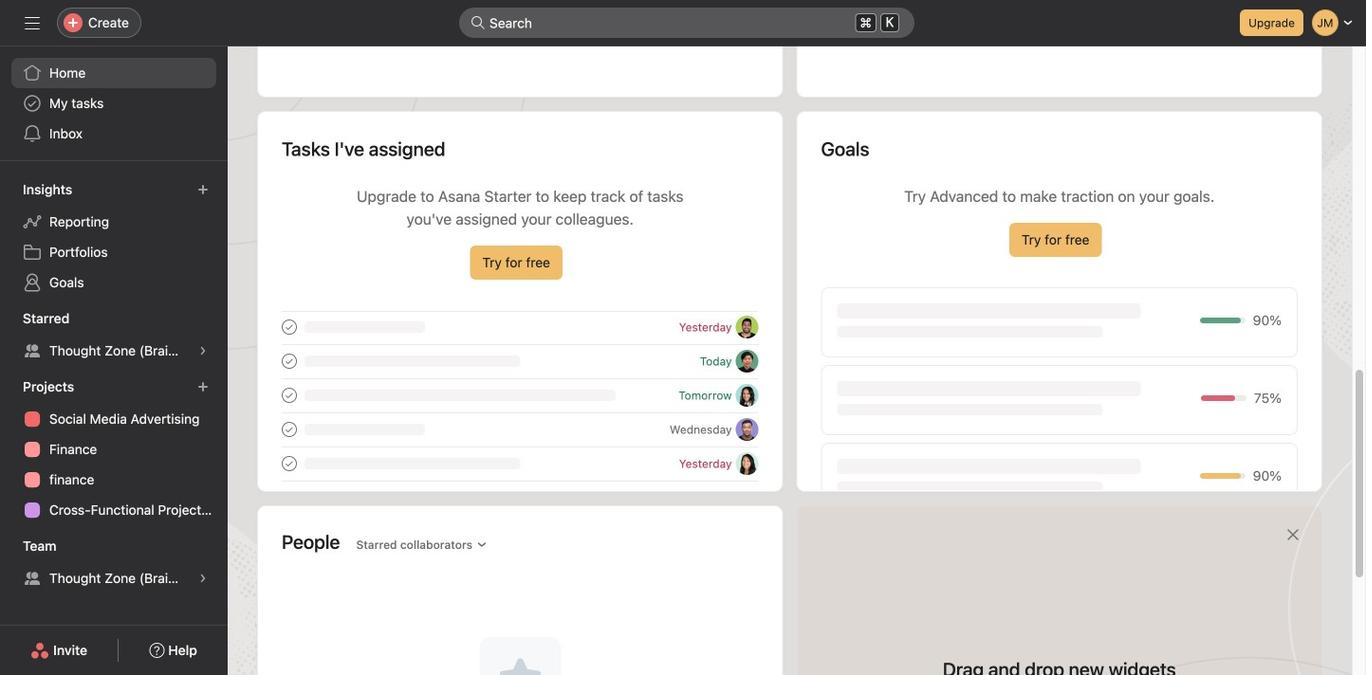 Task type: describe. For each thing, give the bounding box(es) containing it.
see details, thought zone (brainstorm space) image for starred element
[[197, 346, 209, 357]]

starred element
[[0, 302, 228, 370]]

new project or portfolio image
[[197, 382, 209, 393]]

dismiss image
[[1286, 528, 1301, 543]]

see details, thought zone (brainstorm space) image for teams element
[[197, 573, 209, 585]]

Search tasks, projects, and more text field
[[459, 8, 915, 38]]



Task type: vqa. For each thing, say whether or not it's contained in the screenshot.
Add items to starred Image
no



Task type: locate. For each thing, give the bounding box(es) containing it.
1 vertical spatial see details, thought zone (brainstorm space) image
[[197, 573, 209, 585]]

global element
[[0, 47, 228, 160]]

None field
[[459, 8, 915, 38]]

new insights image
[[197, 184, 209, 196]]

see details, thought zone (brainstorm space) image inside teams element
[[197, 573, 209, 585]]

projects element
[[0, 370, 228, 530]]

0 vertical spatial see details, thought zone (brainstorm space) image
[[197, 346, 209, 357]]

1 see details, thought zone (brainstorm space) image from the top
[[197, 346, 209, 357]]

teams element
[[0, 530, 228, 598]]

see details, thought zone (brainstorm space) image
[[197, 346, 209, 357], [197, 573, 209, 585]]

hide sidebar image
[[25, 15, 40, 30]]

insights element
[[0, 173, 228, 302]]

prominent image
[[471, 15, 486, 30]]

2 see details, thought zone (brainstorm space) image from the top
[[197, 573, 209, 585]]

see details, thought zone (brainstorm space) image inside starred element
[[197, 346, 209, 357]]



